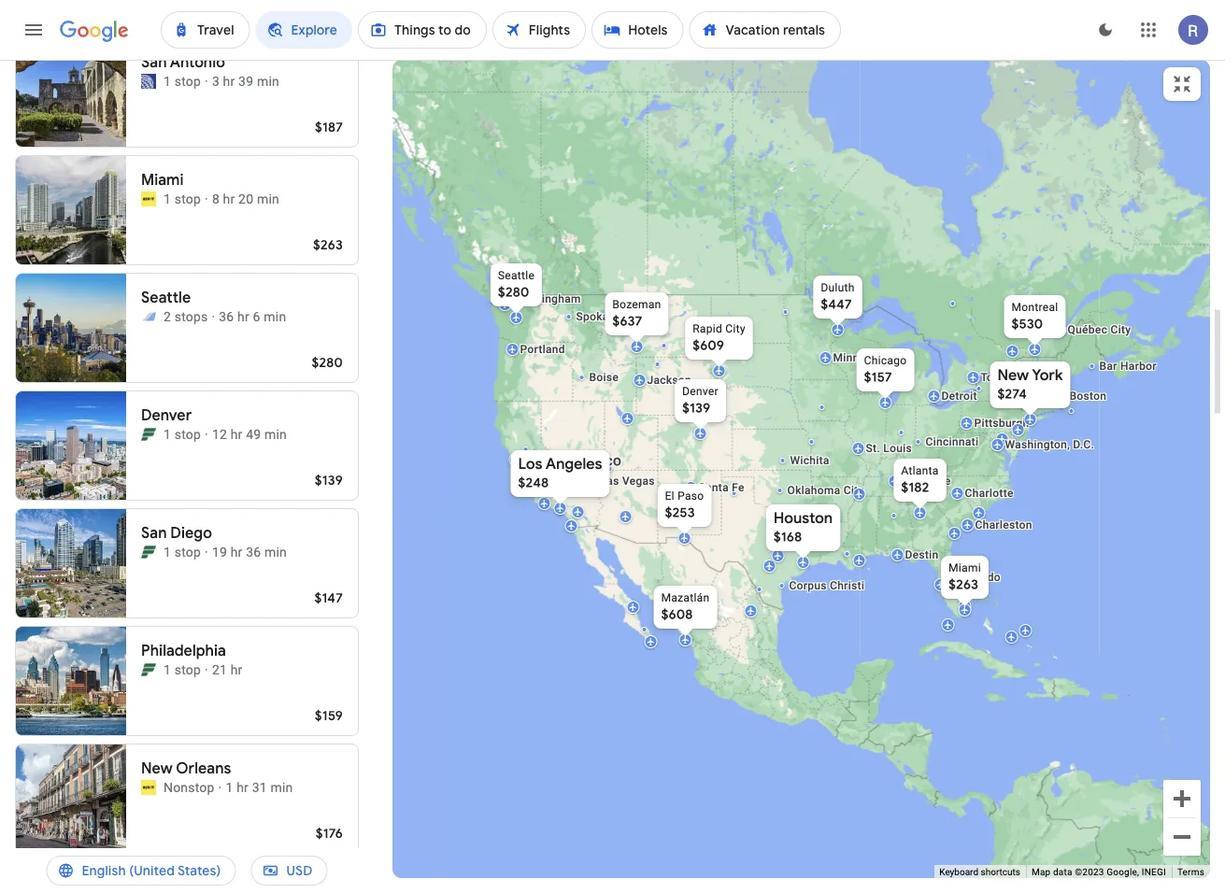 Task type: locate. For each thing, give the bounding box(es) containing it.
8
[[212, 191, 220, 207]]

chicago
[[864, 354, 907, 367]]

1 frontier image from the top
[[141, 427, 156, 442]]

39
[[239, 73, 254, 89]]

montreal $530
[[1012, 301, 1059, 333]]

san inside map region
[[524, 452, 550, 470]]

36
[[219, 309, 234, 324], [246, 545, 261, 560]]

1 stop down san diego on the left bottom
[[164, 545, 201, 560]]

united image
[[141, 74, 156, 89]]

mazatlán
[[662, 592, 710, 605]]

stop
[[175, 73, 201, 89], [175, 191, 201, 207], [175, 427, 201, 442], [175, 545, 201, 560], [175, 662, 201, 678]]

253 US dollars text field
[[665, 505, 695, 522]]

louis
[[884, 442, 913, 455]]

$182
[[902, 480, 930, 496]]

280 US dollars text field
[[312, 354, 343, 371]]

1 vertical spatial denver
[[141, 406, 192, 425]]

1 left 31
[[226, 780, 233, 796]]

st. louis
[[866, 442, 913, 455]]

new for new orleans
[[141, 760, 173, 779]]

city right oklahoma
[[844, 484, 865, 497]]

miami up spirit icon
[[141, 171, 184, 190]]

0 horizontal spatial seattle
[[141, 288, 191, 308]]

1 1 stop from the top
[[164, 73, 201, 89]]

hr right 21
[[231, 662, 243, 678]]

1 horizontal spatial seattle
[[498, 269, 535, 282]]

$187
[[315, 119, 343, 136]]

city right québec
[[1111, 324, 1132, 337]]

denver $139
[[683, 385, 719, 417]]

2 stops
[[164, 309, 208, 324]]

1 horizontal spatial new
[[998, 366, 1030, 385]]

 image right stops
[[212, 308, 215, 326]]

min right 39
[[257, 73, 279, 89]]

0 vertical spatial frontier image
[[141, 427, 156, 442]]

city inside the rapid city $609
[[726, 323, 746, 336]]

0 vertical spatial 139 us dollars text field
[[683, 400, 711, 417]]

san up united image
[[141, 53, 167, 72]]

0 vertical spatial denver
[[683, 385, 719, 398]]

0 vertical spatial seattle
[[498, 269, 535, 282]]

new up spirit image
[[141, 760, 173, 779]]

4 1 stop from the top
[[164, 545, 201, 560]]

vegas
[[623, 475, 655, 488]]

hr right 19
[[231, 545, 243, 560]]

el paso $253
[[665, 490, 704, 522]]

new up 274 us dollars text box
[[998, 366, 1030, 385]]

1 horizontal spatial 36
[[246, 545, 261, 560]]

min right 19
[[265, 545, 287, 560]]

1 right united image
[[164, 73, 171, 89]]

hr right 8
[[223, 191, 235, 207]]

denver inside map region
[[683, 385, 719, 398]]

0 vertical spatial $263
[[313, 237, 343, 253]]

1 hr 31 min
[[226, 780, 293, 796]]

seattle for seattle
[[141, 288, 191, 308]]

wichita
[[791, 454, 830, 467]]

1 vertical spatial seattle
[[141, 288, 191, 308]]

hr right 12
[[231, 427, 243, 442]]

2 frontier image from the top
[[141, 545, 156, 560]]

québec city
[[1068, 324, 1132, 337]]

montreal
[[1012, 301, 1059, 314]]

terms link
[[1178, 867, 1205, 879]]

1 down san diego on the left bottom
[[164, 545, 171, 560]]

2 vertical spatial san
[[141, 524, 167, 543]]

0 vertical spatial san
[[141, 53, 167, 72]]

york
[[1033, 366, 1064, 385]]

0 horizontal spatial city
[[726, 323, 746, 336]]

157 US dollars text field
[[864, 369, 893, 386]]

1 for san diego
[[164, 545, 171, 560]]

1 vertical spatial frontier image
[[141, 545, 156, 560]]

1 horizontal spatial $263
[[949, 577, 979, 594]]

hr right the 3
[[223, 73, 235, 89]]

2 stop from the top
[[175, 191, 201, 207]]

city for rapid city $609
[[726, 323, 746, 336]]

bellingham
[[522, 293, 581, 306]]

$176
[[316, 826, 343, 842]]

stop left 8
[[175, 191, 201, 207]]

boston
[[1070, 390, 1107, 403]]

cincinnati
[[926, 436, 979, 449]]

176 US dollars text field
[[316, 826, 343, 842]]

$263
[[313, 237, 343, 253], [949, 577, 979, 594]]

1 horizontal spatial $139
[[683, 400, 711, 417]]

san left 'diego'
[[141, 524, 167, 543]]

st.
[[866, 442, 881, 455]]

2 horizontal spatial city
[[1111, 324, 1132, 337]]

1 vertical spatial 36
[[246, 545, 261, 560]]

1 horizontal spatial  image
[[218, 779, 222, 798]]

oklahoma
[[788, 484, 841, 497]]

0 vertical spatial  image
[[212, 308, 215, 326]]

san for san antonio
[[141, 53, 167, 72]]

charleston
[[976, 519, 1033, 532]]

5 stop from the top
[[175, 662, 201, 678]]

seattle inside map region
[[498, 269, 535, 282]]

1 vertical spatial san
[[524, 452, 550, 470]]

 image right nonstop on the left bottom of page
[[218, 779, 222, 798]]

stop down "philadelphia" at the left of page
[[175, 662, 201, 678]]

1 stop for denver
[[164, 427, 201, 442]]

houston $168
[[774, 509, 833, 546]]

hr
[[223, 73, 235, 89], [223, 191, 235, 207], [238, 309, 250, 324], [231, 427, 243, 442], [231, 545, 243, 560], [231, 662, 243, 678], [237, 780, 249, 796]]

1 for philadelphia
[[164, 662, 171, 678]]

1 vertical spatial $139
[[315, 472, 343, 489]]

609 US dollars text field
[[693, 338, 725, 354]]

miami up 263 us dollars text box
[[949, 562, 982, 575]]

stop down 'diego'
[[175, 545, 201, 560]]

0 vertical spatial $139
[[683, 400, 711, 417]]

city for québec city
[[1111, 324, 1132, 337]]

1 stop left 8
[[164, 191, 201, 207]]

0 horizontal spatial denver
[[141, 406, 192, 425]]

21
[[212, 662, 227, 678]]

min right the 6
[[264, 309, 286, 324]]

toronto
[[981, 371, 1022, 384]]

0 vertical spatial miami
[[141, 171, 184, 190]]

san francisco
[[524, 452, 622, 470]]

frontier image left 12
[[141, 427, 156, 442]]

fe
[[732, 482, 745, 495]]

city right rapid
[[726, 323, 746, 336]]

1 stop for san diego
[[164, 545, 201, 560]]

spirit image
[[141, 192, 156, 207]]

1 horizontal spatial city
[[844, 484, 865, 497]]

1 left 12
[[164, 427, 171, 442]]

637 US dollars text field
[[613, 313, 643, 330]]

168 US dollars text field
[[774, 529, 803, 546]]

0 horizontal spatial $139
[[315, 472, 343, 489]]

miami inside map region
[[949, 562, 982, 575]]

1 horizontal spatial miami
[[949, 562, 982, 575]]

1 stop down "philadelphia" at the left of page
[[164, 662, 201, 678]]

5 1 stop from the top
[[164, 662, 201, 678]]

4 stop from the top
[[175, 545, 201, 560]]

36 left the 6
[[219, 309, 234, 324]]

san antonio
[[141, 53, 225, 72]]

hr for philadelphia
[[231, 662, 243, 678]]

1 vertical spatial miami
[[949, 562, 982, 575]]

1 stop down "san antonio" at the left
[[164, 73, 201, 89]]

min right 20
[[257, 191, 279, 207]]

0 horizontal spatial new
[[141, 760, 173, 779]]

2
[[164, 309, 171, 324]]

2 1 stop from the top
[[164, 191, 201, 207]]

new for new york $274
[[998, 366, 1030, 385]]

seattle up 2
[[141, 288, 191, 308]]

3 1 stop from the top
[[164, 427, 201, 442]]

new inside new york $274
[[998, 366, 1030, 385]]

0 vertical spatial new
[[998, 366, 1030, 385]]

seattle for seattle $280
[[498, 269, 535, 282]]

corpus
[[790, 580, 827, 593]]

 image
[[212, 308, 215, 326], [218, 779, 222, 798]]

san up $248
[[524, 452, 550, 470]]

d.c.
[[1074, 439, 1095, 452]]

francisco
[[554, 452, 622, 470]]

$139 inside denver $139
[[683, 400, 711, 417]]

280 US dollars text field
[[498, 284, 530, 301]]

stop for miami
[[175, 191, 201, 207]]

duluth $447
[[821, 281, 855, 313]]

139 US dollars text field
[[683, 400, 711, 417], [315, 472, 343, 489]]

san for san diego
[[141, 524, 167, 543]]

1 vertical spatial $263
[[949, 577, 979, 594]]

1 for san antonio
[[164, 73, 171, 89]]

washington,
[[1006, 439, 1071, 452]]

36 right 19
[[246, 545, 261, 560]]

3 stop from the top
[[175, 427, 201, 442]]

seattle
[[498, 269, 535, 282], [141, 288, 191, 308]]

seattle up 280 us dollars text box
[[498, 269, 535, 282]]

 image for seattle
[[212, 308, 215, 326]]

santa fe
[[699, 482, 745, 495]]

keyboard shortcuts
[[940, 867, 1021, 879]]

usd
[[287, 863, 313, 880]]

stop left 12
[[175, 427, 201, 442]]

san for san francisco
[[524, 452, 550, 470]]

min right 31
[[271, 780, 293, 796]]

1 right frontier image
[[164, 662, 171, 678]]

bar harbor
[[1100, 360, 1157, 373]]

1 vertical spatial  image
[[218, 779, 222, 798]]

min right 49 in the top left of the page
[[265, 427, 287, 442]]

159 US dollars text field
[[315, 708, 343, 725]]

31
[[252, 780, 267, 796]]

1 vertical spatial 139 us dollars text field
[[315, 472, 343, 489]]

frontier image
[[141, 427, 156, 442], [141, 545, 156, 560]]

houston
[[774, 509, 833, 528]]

0 horizontal spatial miami
[[141, 171, 184, 190]]

philadelphia
[[141, 642, 226, 661]]

stop down "san antonio" at the left
[[175, 73, 201, 89]]

min
[[257, 73, 279, 89], [257, 191, 279, 207], [264, 309, 286, 324], [265, 427, 287, 442], [265, 545, 287, 560], [271, 780, 293, 796]]

antonio
[[170, 53, 225, 72]]

1 right spirit icon
[[164, 191, 171, 207]]

1 horizontal spatial denver
[[683, 385, 719, 398]]

states)
[[178, 863, 221, 880]]

english
[[82, 863, 126, 880]]

frontier and spirit image
[[141, 309, 156, 324]]

1 stop for philadelphia
[[164, 662, 201, 678]]

chicago $157
[[864, 354, 907, 386]]

city
[[726, 323, 746, 336], [1111, 324, 1132, 337], [844, 484, 865, 497]]

19
[[212, 545, 227, 560]]

0 horizontal spatial $280
[[312, 354, 343, 371]]

charlotte
[[965, 487, 1014, 500]]

1 horizontal spatial 139 us dollars text field
[[683, 400, 711, 417]]

1 horizontal spatial $280
[[498, 284, 530, 301]]

0 vertical spatial $280
[[498, 284, 530, 301]]

147 US dollars text field
[[315, 590, 343, 607]]

data
[[1054, 867, 1073, 879]]

terms
[[1178, 867, 1205, 879]]

0 horizontal spatial 36
[[219, 309, 234, 324]]

1 vertical spatial new
[[141, 760, 173, 779]]

atlanta $182
[[902, 465, 939, 496]]

frontier image down san diego on the left bottom
[[141, 545, 156, 560]]

orleans
[[176, 760, 231, 779]]

change appearance image
[[1084, 7, 1129, 52]]

denver
[[683, 385, 719, 398], [141, 406, 192, 425]]

1 stop left 12
[[164, 427, 201, 442]]

new york $274
[[998, 366, 1064, 403]]

12
[[212, 427, 227, 442]]

new
[[998, 366, 1030, 385], [141, 760, 173, 779]]

san diego
[[141, 524, 212, 543]]

0 horizontal spatial  image
[[212, 308, 215, 326]]

1 stop from the top
[[175, 73, 201, 89]]

seattle $280
[[498, 269, 535, 301]]



Task type: vqa. For each thing, say whether or not it's contained in the screenshot.
fe
yes



Task type: describe. For each thing, give the bounding box(es) containing it.
las
[[601, 475, 620, 488]]

miami for miami $263
[[949, 562, 982, 575]]

0 vertical spatial 36
[[219, 309, 234, 324]]

denver for denver
[[141, 406, 192, 425]]

stop for denver
[[175, 427, 201, 442]]

stop for san diego
[[175, 545, 201, 560]]

$609
[[693, 338, 725, 354]]

608 US dollars text field
[[662, 607, 693, 624]]

©2023
[[1075, 867, 1105, 879]]

map
[[1032, 867, 1051, 879]]

paso
[[678, 490, 704, 503]]

minneapolis
[[834, 352, 898, 365]]

1 for denver
[[164, 427, 171, 442]]

usd button
[[251, 849, 328, 894]]

map data ©2023 google, inegi
[[1032, 867, 1167, 879]]

49
[[246, 427, 261, 442]]

shortcuts
[[981, 867, 1021, 879]]

map region
[[382, 0, 1226, 894]]

mazatlán $608
[[662, 592, 710, 624]]

$608
[[662, 607, 693, 624]]

1 stop for miami
[[164, 191, 201, 207]]

keyboard
[[940, 867, 979, 879]]

destin
[[906, 549, 939, 562]]

21 hr
[[212, 662, 243, 678]]

stop for san antonio
[[175, 73, 201, 89]]

hr for miami
[[223, 191, 235, 207]]

loading results progress bar
[[0, 60, 1226, 64]]

$280 inside "seattle $280"
[[498, 284, 530, 301]]

detroit
[[942, 390, 978, 403]]

hr for san antonio
[[223, 73, 235, 89]]

263 US dollars text field
[[313, 237, 343, 253]]

miami $263
[[949, 562, 982, 594]]

$530
[[1012, 316, 1044, 333]]

nashville
[[903, 475, 951, 488]]

hr for san diego
[[231, 545, 243, 560]]

el
[[665, 490, 675, 503]]

orlando
[[960, 571, 1001, 584]]

 image for new orleans
[[218, 779, 222, 798]]

atlanta
[[902, 465, 939, 478]]

los angeles $248
[[518, 455, 603, 492]]

jackson
[[647, 374, 692, 387]]

frontier image for san diego
[[141, 545, 156, 560]]

oklahoma city
[[788, 484, 865, 497]]

miami for miami
[[141, 171, 184, 190]]

inegi
[[1142, 867, 1167, 879]]

denver for denver $139
[[683, 385, 719, 398]]

$157
[[864, 369, 893, 386]]

19 hr 36 min
[[212, 545, 287, 560]]

boise
[[590, 371, 619, 384]]

12 hr 49 min
[[212, 427, 287, 442]]

$637
[[613, 313, 643, 330]]

google,
[[1107, 867, 1140, 879]]

portland
[[520, 343, 566, 356]]

3
[[212, 73, 220, 89]]

1 for miami
[[164, 191, 171, 207]]

diego
[[170, 524, 212, 543]]

city for oklahoma city
[[844, 484, 865, 497]]

min for san diego
[[265, 545, 287, 560]]

248 US dollars text field
[[518, 475, 549, 492]]

main menu image
[[22, 19, 45, 41]]

frontier image for denver
[[141, 427, 156, 442]]

hr left the 6
[[238, 309, 250, 324]]

bar
[[1100, 360, 1118, 373]]

corpus christi
[[790, 580, 865, 593]]

stops
[[175, 309, 208, 324]]

santa
[[699, 482, 729, 495]]

$168
[[774, 529, 803, 546]]

$263 inside miami $263
[[949, 577, 979, 594]]

1 stop for san antonio
[[164, 73, 201, 89]]

530 US dollars text field
[[1012, 316, 1044, 333]]

las vegas
[[601, 475, 655, 488]]

0 horizontal spatial $263
[[313, 237, 343, 253]]

los
[[518, 455, 543, 474]]

187 US dollars text field
[[315, 119, 343, 136]]

spirit image
[[141, 781, 156, 796]]

3 hr 39 min
[[212, 73, 279, 89]]

36 hr 6 min
[[219, 309, 286, 324]]

rapid city $609
[[693, 323, 746, 354]]

min for miami
[[257, 191, 279, 207]]

spokane
[[576, 310, 622, 324]]

rapid
[[693, 323, 723, 336]]

english (united states)
[[82, 863, 221, 880]]

$447
[[821, 296, 853, 313]]

263 US dollars text field
[[949, 577, 979, 594]]

new orleans
[[141, 760, 231, 779]]

view smaller map image
[[1172, 73, 1194, 95]]

min for san antonio
[[257, 73, 279, 89]]

hr left 31
[[237, 780, 249, 796]]

québec
[[1068, 324, 1108, 337]]

bozeman
[[613, 298, 662, 311]]

duluth
[[821, 281, 855, 295]]

pittsburgh
[[975, 417, 1030, 430]]

$159
[[315, 708, 343, 725]]

1 vertical spatial $280
[[312, 354, 343, 371]]

274 US dollars text field
[[998, 386, 1028, 403]]

182 US dollars text field
[[902, 480, 930, 496]]

hr for denver
[[231, 427, 243, 442]]

frontier image
[[141, 663, 156, 678]]

0 horizontal spatial 139 us dollars text field
[[315, 472, 343, 489]]

447 US dollars text field
[[821, 296, 853, 313]]

christi
[[830, 580, 865, 593]]

(united
[[129, 863, 175, 880]]

min for denver
[[265, 427, 287, 442]]

$274
[[998, 386, 1028, 403]]

keyboard shortcuts button
[[940, 866, 1021, 879]]

stop for philadelphia
[[175, 662, 201, 678]]

$147
[[315, 590, 343, 607]]



